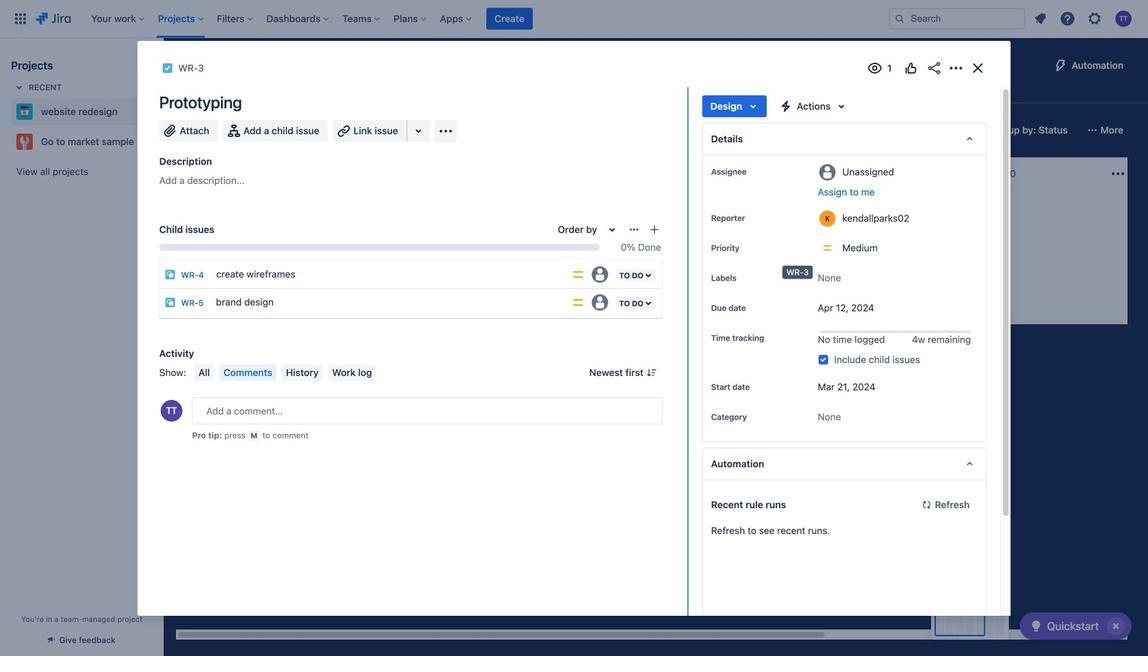 Task type: locate. For each thing, give the bounding box(es) containing it.
create child image
[[649, 224, 660, 235]]

search image
[[894, 13, 905, 24]]

labels pin to top. only you can see pinned fields. image
[[739, 273, 750, 284]]

1 vertical spatial priority: medium image
[[571, 296, 585, 310]]

medium image
[[532, 232, 543, 243], [724, 267, 735, 278]]

priority: medium image
[[571, 268, 585, 282], [571, 296, 585, 310]]

0 vertical spatial priority: medium image
[[571, 268, 585, 282]]

details element
[[702, 123, 987, 156]]

assignee pin to top. only you can see pinned fields. image
[[749, 166, 760, 177]]

menu bar
[[192, 365, 379, 381]]

reporter pin to top. only you can see pinned fields. image
[[748, 213, 759, 224]]

more information about this user image
[[819, 211, 836, 227]]

2 priority: medium image from the top
[[571, 296, 585, 310]]

2 horizontal spatial task image
[[577, 267, 588, 278]]

0 horizontal spatial medium image
[[532, 232, 543, 243]]

medium image for the middle task icon
[[532, 232, 543, 243]]

priority: medium image for issue type: sub-task icon
[[571, 296, 585, 310]]

due date: 20 march 2024 image
[[580, 250, 591, 261], [580, 250, 591, 261]]

check image
[[1028, 619, 1044, 635]]

tooltip
[[782, 266, 813, 279]]

jira image
[[35, 11, 71, 27], [35, 11, 71, 27]]

0 vertical spatial medium image
[[532, 232, 543, 243]]

1 horizontal spatial medium image
[[724, 267, 735, 278]]

banner
[[0, 0, 1148, 38]]

Search board text field
[[181, 121, 285, 140]]

1 priority: medium image from the top
[[571, 268, 585, 282]]

task image
[[192, 232, 203, 243], [385, 232, 396, 243], [577, 267, 588, 278]]

issue type: sub-task image
[[165, 297, 176, 308]]

tab list
[[172, 79, 911, 104]]

dialog
[[137, 41, 1011, 657]]

1 vertical spatial medium image
[[724, 267, 735, 278]]

priority: medium image for issue type: sub-task image
[[571, 268, 585, 282]]

actions image
[[948, 60, 964, 76]]



Task type: vqa. For each thing, say whether or not it's contained in the screenshot.
the Projects corresponding to 'Projects' 'link'
no



Task type: describe. For each thing, give the bounding box(es) containing it.
link web pages and more image
[[410, 123, 427, 139]]

add app image
[[438, 123, 454, 140]]

due date pin to top. only you can see pinned fields. image
[[749, 303, 759, 314]]

automation element
[[702, 448, 987, 481]]

dismiss quickstart image
[[1105, 616, 1127, 638]]

copy link to issue image
[[201, 62, 212, 73]]

show subtasks image
[[803, 267, 819, 284]]

medium image for the rightmost task icon
[[724, 267, 735, 278]]

close image
[[970, 60, 986, 76]]

high image
[[340, 232, 351, 243]]

Add a comment… field
[[192, 398, 663, 425]]

issue actions image
[[629, 224, 639, 235]]

primary element
[[8, 0, 878, 38]]

1 horizontal spatial task image
[[385, 232, 396, 243]]

collapse recent projects image
[[11, 79, 27, 96]]

vote options: no one has voted for this issue yet. image
[[903, 60, 919, 76]]

task image
[[162, 63, 173, 74]]

Search field
[[889, 8, 1025, 30]]

add people image
[[351, 122, 367, 138]]

automation image
[[1053, 57, 1069, 74]]

0 horizontal spatial task image
[[192, 232, 203, 243]]

issue type: sub-task image
[[165, 269, 176, 280]]



